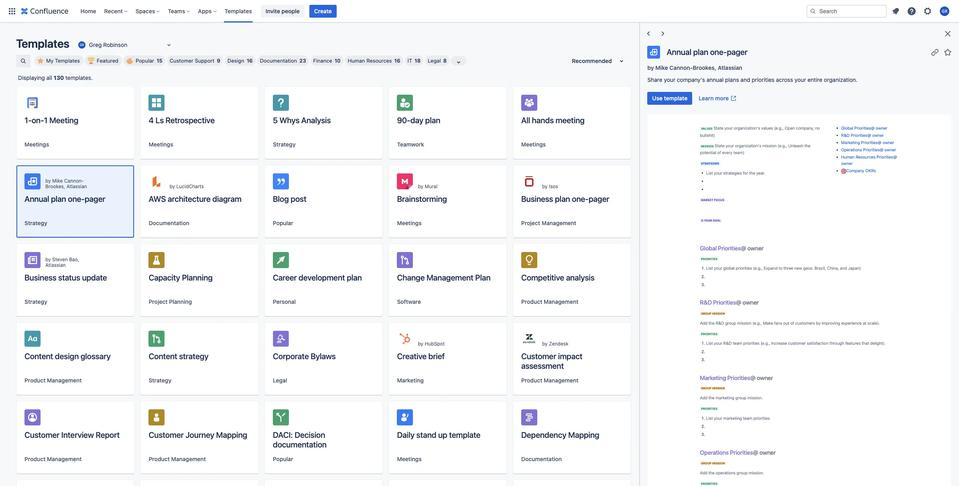 Task type: vqa. For each thing, say whether or not it's contained in the screenshot.


Task type: describe. For each thing, give the bounding box(es) containing it.
customer for customer interview report
[[24, 430, 60, 440]]

project planning button
[[149, 298, 192, 306]]

product management button for design
[[24, 376, 82, 385]]

product management for impact
[[521, 377, 579, 384]]

dependency
[[521, 430, 567, 440]]

4 ls retrospective
[[149, 116, 215, 125]]

customer impact assessment
[[521, 352, 583, 370]]

template inside "use template" button
[[664, 95, 688, 102]]

meetings for brainstorming
[[397, 220, 422, 226]]

by hubspot
[[418, 341, 445, 347]]

strategy button for content
[[149, 376, 171, 385]]

templates link
[[222, 5, 254, 17]]

5
[[273, 116, 278, 125]]

star annual plan one-pager image
[[943, 47, 953, 57]]

content strategy
[[149, 352, 209, 361]]

customer interview report
[[24, 430, 120, 440]]

popular button for daci: decision documentation
[[273, 455, 293, 463]]

strategy for 5
[[273, 141, 296, 148]]

documentation for aws architecture diagram
[[149, 220, 189, 226]]

plan
[[475, 273, 491, 282]]

project for capacity planning
[[149, 298, 168, 305]]

bao,
[[69, 256, 79, 262]]

business for business plan one-pager
[[521, 194, 553, 203]]

home
[[80, 7, 96, 14]]

cannon- for by mike cannon- brookes, atlassian
[[64, 178, 84, 184]]

legal button
[[273, 376, 287, 385]]

1 vertical spatial template
[[449, 430, 481, 440]]

assessment
[[521, 361, 564, 370]]

pager for project management
[[589, 194, 609, 203]]

management down competitive analysis
[[544, 298, 579, 305]]

atlassian for by mike cannon- brookes, atlassian
[[67, 183, 87, 189]]

one- for strategy
[[68, 194, 85, 203]]

2 your from the left
[[795, 76, 806, 83]]

annual
[[707, 76, 724, 83]]

product management for interview
[[24, 456, 82, 462]]

product for customer impact assessment
[[521, 377, 542, 384]]

impact
[[558, 352, 583, 361]]

popular button for blog post
[[273, 219, 293, 227]]

teams
[[168, 7, 185, 14]]

spaces
[[136, 7, 155, 14]]

legal 8
[[428, 57, 447, 64]]

2 horizontal spatial pager
[[727, 47, 748, 56]]

2 horizontal spatial one-
[[710, 47, 727, 56]]

1 mapping from the left
[[216, 430, 247, 440]]

isos
[[549, 183, 558, 189]]

1 vertical spatial annual
[[24, 194, 49, 203]]

on-
[[32, 116, 44, 125]]

product management for journey
[[149, 456, 206, 462]]

competitive analysis
[[521, 273, 595, 282]]

more
[[715, 95, 729, 102]]

product management button for interview
[[24, 455, 82, 463]]

notification icon image
[[891, 6, 901, 16]]

decision
[[295, 430, 325, 440]]

business for business status update
[[24, 273, 56, 282]]

planning for capacity planning
[[182, 273, 213, 282]]

my
[[46, 57, 53, 64]]

atlassian for by mike cannon-brookes, atlassian
[[718, 64, 742, 71]]

aws
[[149, 194, 166, 203]]

one- for project management
[[572, 194, 589, 203]]

global element
[[5, 0, 805, 22]]

share your company's annual plans and priorities across your entire organization.
[[648, 76, 858, 83]]

recent
[[104, 7, 123, 14]]

strategy button for annual
[[24, 219, 47, 227]]

project management
[[521, 220, 576, 226]]

design
[[55, 352, 79, 361]]

next template image
[[658, 29, 668, 39]]

change
[[397, 273, 425, 282]]

all
[[521, 116, 530, 125]]

meetings for 1-on-1 meeting
[[24, 141, 49, 148]]

customer support 9
[[170, 57, 220, 64]]

1 vertical spatial templates
[[16, 37, 69, 50]]

change management plan
[[397, 273, 491, 282]]

zendesk
[[549, 341, 569, 347]]

1 16 from the left
[[247, 57, 253, 64]]

all
[[46, 74, 52, 81]]

product management button for analysis
[[521, 298, 579, 306]]

development
[[299, 273, 345, 282]]

featured
[[97, 57, 118, 64]]

by for aws architecture diagram
[[170, 183, 175, 189]]

aws architecture diagram
[[149, 194, 242, 203]]

invite people button
[[261, 5, 305, 17]]

strategy for business
[[24, 298, 47, 305]]

home link
[[78, 5, 99, 17]]

creative brief
[[397, 352, 445, 361]]

management for assessment
[[544, 377, 579, 384]]

personal button
[[273, 298, 296, 306]]

open image
[[164, 40, 174, 50]]

daci:
[[273, 430, 293, 440]]

human resources 16
[[348, 57, 400, 64]]

organization.
[[824, 76, 858, 83]]

daily
[[397, 430, 415, 440]]

templates inside global element
[[225, 7, 252, 14]]

0 vertical spatial documentation
[[260, 57, 297, 64]]

banner containing home
[[0, 0, 959, 22]]

journey
[[186, 430, 214, 440]]

recommended button
[[567, 55, 632, 67]]

meeting
[[49, 116, 78, 125]]

project for business plan one-pager
[[521, 220, 540, 226]]

star brainstorming image
[[488, 178, 497, 188]]

5 whys analysis
[[273, 116, 331, 125]]

9
[[217, 57, 220, 64]]

meetings for all hands meeting
[[521, 141, 546, 148]]

brainstorming
[[397, 194, 447, 203]]

product management for design
[[24, 377, 82, 384]]

teamwork
[[397, 141, 424, 148]]

popular for daci:
[[273, 456, 293, 462]]

management for one-
[[542, 220, 576, 226]]

teams button
[[166, 5, 193, 17]]

90-day plan
[[397, 116, 440, 125]]

retrospective
[[166, 116, 215, 125]]

finance 10
[[313, 57, 341, 64]]

architecture
[[168, 194, 211, 203]]

plan right development
[[347, 273, 362, 282]]

mike for by mike cannon-brookes, atlassian
[[656, 64, 668, 71]]

by lucidcharts
[[170, 183, 204, 189]]

0 horizontal spatial share link image
[[475, 178, 484, 188]]

product for customer journey mapping
[[149, 456, 170, 462]]

product management for analysis
[[521, 298, 579, 305]]

competitive
[[521, 273, 564, 282]]

0 vertical spatial share link image
[[930, 47, 940, 57]]

software button
[[397, 298, 421, 306]]

use template button
[[648, 92, 692, 105]]

meetings for 4 ls retrospective
[[149, 141, 173, 148]]

plan right 'day' on the left of page
[[425, 116, 440, 125]]

by for customer impact assessment
[[542, 341, 548, 347]]

1-on-1 meeting
[[24, 116, 78, 125]]

documentation
[[273, 440, 327, 449]]

settings icon image
[[923, 6, 933, 16]]

product for customer interview report
[[24, 456, 46, 462]]

2 mapping from the left
[[568, 430, 600, 440]]

brief
[[428, 352, 445, 361]]

customer for customer journey mapping
[[149, 430, 184, 440]]

content for content strategy
[[149, 352, 177, 361]]

hubspot
[[425, 341, 445, 347]]

product management button for journey
[[149, 455, 206, 463]]

my templates
[[46, 57, 80, 64]]

content for content design glossary
[[24, 352, 53, 361]]

across
[[776, 76, 793, 83]]

resources
[[367, 57, 392, 64]]

greg
[[89, 41, 102, 48]]

legal for legal
[[273, 377, 287, 384]]

corporate
[[273, 352, 309, 361]]



Task type: locate. For each thing, give the bounding box(es) containing it.
meetings down ls in the left of the page
[[149, 141, 173, 148]]

featured button
[[85, 55, 122, 66]]

1 horizontal spatial documentation
[[260, 57, 297, 64]]

0 vertical spatial brookes,
[[693, 64, 717, 71]]

human
[[348, 57, 365, 64]]

0 vertical spatial popular
[[136, 57, 154, 64]]

mapping right dependency
[[568, 430, 600, 440]]

teamwork button
[[397, 140, 424, 149]]

1 horizontal spatial annual
[[667, 47, 692, 56]]

popular button down blog
[[273, 219, 293, 227]]

mike for by mike cannon- brookes, atlassian
[[52, 178, 63, 184]]

template
[[664, 95, 688, 102], [449, 430, 481, 440]]

0 horizontal spatial pager
[[85, 194, 105, 203]]

by for creative brief
[[418, 341, 423, 347]]

product management button down assessment
[[521, 376, 579, 385]]

dependency mapping
[[521, 430, 600, 440]]

documentation for dependency mapping
[[521, 456, 562, 462]]

0 vertical spatial documentation button
[[149, 219, 189, 227]]

0 horizontal spatial content
[[24, 352, 53, 361]]

management for glossary
[[47, 377, 82, 384]]

by mike cannon- brookes, atlassian
[[45, 178, 87, 189]]

1 vertical spatial atlassian
[[67, 183, 87, 189]]

templates
[[225, 7, 252, 14], [16, 37, 69, 50], [55, 57, 80, 64]]

template right up
[[449, 430, 481, 440]]

management inside button
[[542, 220, 576, 226]]

Search field
[[807, 5, 887, 17]]

0 horizontal spatial cannon-
[[64, 178, 84, 184]]

meetings down the all
[[521, 141, 546, 148]]

create
[[314, 7, 332, 14]]

1 horizontal spatial your
[[795, 76, 806, 83]]

more categories image
[[454, 57, 464, 67]]

by
[[648, 64, 654, 71], [45, 178, 51, 184], [170, 183, 175, 189], [418, 183, 423, 189], [542, 183, 548, 189], [45, 256, 51, 262], [418, 341, 423, 347], [542, 341, 548, 347]]

one- down by mike cannon- brookes, atlassian
[[68, 194, 85, 203]]

capacity
[[149, 273, 180, 282]]

by for business plan one-pager
[[542, 183, 548, 189]]

popular button down "documentation"
[[273, 455, 293, 463]]

16 left it
[[394, 57, 400, 64]]

0 horizontal spatial legal
[[273, 377, 287, 384]]

1 vertical spatial popular
[[273, 220, 293, 226]]

share link image left star annual plan one-pager image
[[930, 47, 940, 57]]

one- up project management
[[572, 194, 589, 203]]

1 vertical spatial cannon-
[[64, 178, 84, 184]]

1 horizontal spatial annual plan one-pager
[[667, 47, 748, 56]]

product management button down design
[[24, 376, 82, 385]]

documentation button for aws
[[149, 219, 189, 227]]

documentation button down dependency
[[521, 455, 562, 463]]

0 horizontal spatial 16
[[247, 57, 253, 64]]

brookes, inside by mike cannon- brookes, atlassian
[[45, 183, 65, 189]]

0 vertical spatial popular button
[[273, 219, 293, 227]]

pager
[[727, 47, 748, 56], [85, 194, 105, 203], [589, 194, 609, 203]]

documentation left 23
[[260, 57, 297, 64]]

2 vertical spatial documentation
[[521, 456, 562, 462]]

annual up by mike cannon-brookes, atlassian
[[667, 47, 692, 56]]

entire
[[808, 76, 823, 83]]

atlassian
[[718, 64, 742, 71], [67, 183, 87, 189], [45, 262, 66, 268]]

strategy button for 5
[[273, 140, 296, 149]]

meetings button for 4 ls retrospective
[[149, 140, 173, 149]]

share
[[648, 76, 663, 83]]

annual
[[667, 47, 692, 56], [24, 194, 49, 203]]

plan down isos
[[555, 194, 570, 203]]

0 horizontal spatial annual
[[24, 194, 49, 203]]

18
[[415, 57, 421, 64]]

annual plan one-pager up by mike cannon-brookes, atlassian
[[667, 47, 748, 56]]

customer for customer impact assessment
[[521, 352, 556, 361]]

planning down capacity planning
[[169, 298, 192, 305]]

plan up by mike cannon-brookes, atlassian
[[693, 47, 708, 56]]

brookes,
[[693, 64, 717, 71], [45, 183, 65, 189]]

customer up assessment
[[521, 352, 556, 361]]

stand
[[416, 430, 436, 440]]

legal for legal 8
[[428, 57, 441, 64]]

popular left 15
[[136, 57, 154, 64]]

atlassian inside by mike cannon- brookes, atlassian
[[67, 183, 87, 189]]

1 horizontal spatial cannon-
[[670, 64, 693, 71]]

2 vertical spatial templates
[[55, 57, 80, 64]]

0 horizontal spatial annual plan one-pager
[[24, 194, 105, 203]]

hands
[[532, 116, 554, 125]]

business plan one-pager
[[521, 194, 609, 203]]

share link image
[[930, 47, 940, 57], [475, 178, 484, 188]]

by mural
[[418, 183, 438, 189]]

people
[[282, 7, 300, 14]]

templates right apps popup button
[[225, 7, 252, 14]]

templates right 'my'
[[55, 57, 80, 64]]

1 your from the left
[[664, 76, 676, 83]]

4
[[149, 116, 154, 125]]

your right share
[[664, 76, 676, 83]]

templates inside button
[[55, 57, 80, 64]]

career development plan
[[273, 273, 362, 282]]

2 horizontal spatial atlassian
[[718, 64, 742, 71]]

popular down blog
[[273, 220, 293, 226]]

bylaws
[[311, 352, 336, 361]]

0 vertical spatial project
[[521, 220, 540, 226]]

0 vertical spatial cannon-
[[670, 64, 693, 71]]

product management down customer journey mapping
[[149, 456, 206, 462]]

your profile and preferences image
[[940, 6, 950, 16]]

legal down corporate
[[273, 377, 287, 384]]

customer for customer support 9
[[170, 57, 193, 64]]

documentation down dependency
[[521, 456, 562, 462]]

corporate bylaws
[[273, 352, 336, 361]]

your
[[664, 76, 676, 83], [795, 76, 806, 83]]

your left "entire"
[[795, 76, 806, 83]]

plan down by mike cannon- brookes, atlassian
[[51, 194, 66, 203]]

by for annual plan one-pager
[[45, 178, 51, 184]]

management down design
[[47, 377, 82, 384]]

use
[[652, 95, 663, 102]]

finance
[[313, 57, 332, 64]]

1 horizontal spatial one-
[[572, 194, 589, 203]]

content left design
[[24, 352, 53, 361]]

1 vertical spatial project
[[149, 298, 168, 305]]

by isos
[[542, 183, 558, 189]]

0 vertical spatial atlassian
[[718, 64, 742, 71]]

0 vertical spatial annual
[[667, 47, 692, 56]]

by for brainstorming
[[418, 183, 423, 189]]

1 vertical spatial mike
[[52, 178, 63, 184]]

plans
[[725, 76, 739, 83]]

strategy button for business
[[24, 298, 47, 306]]

business down "steven"
[[24, 273, 56, 282]]

one- up annual
[[710, 47, 727, 56]]

1 horizontal spatial share link image
[[930, 47, 940, 57]]

cannon- for by mike cannon-brookes, atlassian
[[670, 64, 693, 71]]

8
[[443, 57, 447, 64]]

popular for blog
[[273, 220, 293, 226]]

marketing
[[397, 377, 424, 384]]

apps button
[[196, 5, 220, 17]]

strategy for annual
[[24, 220, 47, 226]]

management for report
[[47, 456, 82, 462]]

close image
[[943, 29, 953, 39]]

by for business status update
[[45, 256, 51, 262]]

management down customer impact assessment
[[544, 377, 579, 384]]

15
[[157, 57, 163, 64]]

meetings
[[24, 141, 49, 148], [149, 141, 173, 148], [521, 141, 546, 148], [397, 220, 422, 226], [397, 456, 422, 462]]

one-
[[710, 47, 727, 56], [68, 194, 85, 203], [572, 194, 589, 203]]

0 vertical spatial templates
[[225, 7, 252, 14]]

management left plan
[[427, 273, 474, 282]]

invite
[[266, 7, 280, 14]]

mike inside by mike cannon- brookes, atlassian
[[52, 178, 63, 184]]

management down business plan one-pager
[[542, 220, 576, 226]]

1 horizontal spatial documentation button
[[521, 455, 562, 463]]

by inside by mike cannon- brookes, atlassian
[[45, 178, 51, 184]]

130
[[54, 74, 64, 81]]

brookes, for by mike cannon- brookes, atlassian
[[45, 183, 65, 189]]

appswitcher icon image
[[7, 6, 17, 16]]

0 vertical spatial mike
[[656, 64, 668, 71]]

1 horizontal spatial template
[[664, 95, 688, 102]]

1 horizontal spatial pager
[[589, 194, 609, 203]]

1 vertical spatial planning
[[169, 298, 192, 305]]

1 horizontal spatial business
[[521, 194, 553, 203]]

product management button down customer journey mapping
[[149, 455, 206, 463]]

glossary
[[81, 352, 111, 361]]

update
[[82, 273, 107, 282]]

day
[[411, 116, 423, 125]]

0 horizontal spatial documentation button
[[149, 219, 189, 227]]

previous template image
[[644, 29, 654, 39]]

1 vertical spatial legal
[[273, 377, 287, 384]]

learn more
[[699, 95, 729, 102]]

product for content design glossary
[[24, 377, 46, 384]]

lucidcharts
[[176, 183, 204, 189]]

atlassian inside by steven bao, atlassian
[[45, 262, 66, 268]]

content left strategy
[[149, 352, 177, 361]]

popular button
[[273, 219, 293, 227], [273, 455, 293, 463]]

0 horizontal spatial one-
[[68, 194, 85, 203]]

documentation button for dependency
[[521, 455, 562, 463]]

0 horizontal spatial business
[[24, 273, 56, 282]]

meetings button down brainstorming
[[397, 219, 422, 227]]

product management down assessment
[[521, 377, 579, 384]]

by zendesk
[[542, 341, 569, 347]]

daily stand up template
[[397, 430, 481, 440]]

confluence image
[[21, 6, 68, 16], [21, 6, 68, 16]]

2 popular button from the top
[[273, 455, 293, 463]]

templates up 'my'
[[16, 37, 69, 50]]

create link
[[309, 5, 337, 17]]

customer left journey
[[149, 430, 184, 440]]

meetings button down daily
[[397, 455, 422, 463]]

strategy button
[[273, 140, 296, 149], [24, 219, 47, 227], [24, 298, 47, 306], [149, 376, 171, 385]]

planning inside button
[[169, 298, 192, 305]]

product management
[[521, 298, 579, 305], [24, 377, 82, 384], [521, 377, 579, 384], [24, 456, 82, 462], [149, 456, 206, 462]]

documentation 23
[[260, 57, 306, 64]]

spaces button
[[133, 5, 163, 17]]

software
[[397, 298, 421, 305]]

creative
[[397, 352, 427, 361]]

1 content from the left
[[24, 352, 53, 361]]

2 horizontal spatial documentation
[[521, 456, 562, 462]]

brookes, for by mike cannon-brookes, atlassian
[[693, 64, 717, 71]]

project inside button
[[149, 298, 168, 305]]

10
[[335, 57, 341, 64]]

annual down by mike cannon- brookes, atlassian
[[24, 194, 49, 203]]

meetings button down on-
[[24, 140, 49, 149]]

meetings down daily
[[397, 456, 422, 462]]

product management button down customer interview report
[[24, 455, 82, 463]]

meetings button down ls in the left of the page
[[149, 140, 173, 149]]

pager for strategy
[[85, 194, 105, 203]]

planning
[[182, 273, 213, 282], [169, 298, 192, 305]]

it
[[408, 57, 412, 64]]

product management button down competitive
[[521, 298, 579, 306]]

help icon image
[[907, 6, 917, 16]]

project planning
[[149, 298, 192, 305]]

0 vertical spatial annual plan one-pager
[[667, 47, 748, 56]]

up
[[438, 430, 447, 440]]

1 vertical spatial popular button
[[273, 455, 293, 463]]

meetings button for brainstorming
[[397, 219, 422, 227]]

2 vertical spatial atlassian
[[45, 262, 66, 268]]

meetings for daily stand up template
[[397, 456, 422, 462]]

documentation button down aws
[[149, 219, 189, 227]]

0 horizontal spatial template
[[449, 430, 481, 440]]

1 vertical spatial business
[[24, 273, 56, 282]]

use template
[[652, 95, 688, 102]]

strategy for content
[[149, 377, 171, 384]]

1 horizontal spatial 16
[[394, 57, 400, 64]]

1 popular button from the top
[[273, 219, 293, 227]]

customer left interview
[[24, 430, 60, 440]]

meetings down on-
[[24, 141, 49, 148]]

1 vertical spatial documentation button
[[521, 455, 562, 463]]

customer down open image
[[170, 57, 193, 64]]

meetings down brainstorming
[[397, 220, 422, 226]]

customer inside customer impact assessment
[[521, 352, 556, 361]]

management down customer journey mapping
[[171, 456, 206, 462]]

0 vertical spatial planning
[[182, 273, 213, 282]]

cannon- inside by mike cannon- brookes, atlassian
[[64, 178, 84, 184]]

1 horizontal spatial project
[[521, 220, 540, 226]]

0 horizontal spatial your
[[664, 76, 676, 83]]

product management down design
[[24, 377, 82, 384]]

0 vertical spatial business
[[521, 194, 553, 203]]

management down customer interview report
[[47, 456, 82, 462]]

banner
[[0, 0, 959, 22]]

share link image left star brainstorming icon
[[475, 178, 484, 188]]

business down by isos
[[521, 194, 553, 203]]

planning for project planning
[[169, 298, 192, 305]]

0 horizontal spatial project
[[149, 298, 168, 305]]

meetings button for daily stand up template
[[397, 455, 422, 463]]

meetings button for all hands meeting
[[521, 140, 546, 149]]

business status update
[[24, 273, 107, 282]]

0 vertical spatial template
[[664, 95, 688, 102]]

0 vertical spatial legal
[[428, 57, 441, 64]]

interview
[[61, 430, 94, 440]]

None text field
[[77, 41, 79, 49]]

templates.
[[65, 74, 93, 81]]

1 horizontal spatial legal
[[428, 57, 441, 64]]

learn
[[699, 95, 714, 102]]

personal
[[273, 298, 296, 305]]

displaying all 130 templates.
[[18, 74, 93, 81]]

strategy
[[179, 352, 209, 361]]

1 vertical spatial annual plan one-pager
[[24, 194, 105, 203]]

0 horizontal spatial mapping
[[216, 430, 247, 440]]

product for competitive analysis
[[521, 298, 542, 305]]

it 18
[[408, 57, 421, 64]]

meetings button for 1-on-1 meeting
[[24, 140, 49, 149]]

project inside button
[[521, 220, 540, 226]]

1 vertical spatial share link image
[[475, 178, 484, 188]]

0 horizontal spatial mike
[[52, 178, 63, 184]]

all hands meeting
[[521, 116, 585, 125]]

popular down "documentation"
[[273, 456, 293, 462]]

report
[[96, 430, 120, 440]]

planning right capacity
[[182, 273, 213, 282]]

2 vertical spatial popular
[[273, 456, 293, 462]]

learn more link
[[694, 92, 742, 105]]

company's
[[677, 76, 705, 83]]

product management down competitive
[[521, 298, 579, 305]]

1
[[44, 116, 48, 125]]

1 vertical spatial documentation
[[149, 220, 189, 226]]

search image
[[810, 8, 816, 14]]

0 horizontal spatial brookes,
[[45, 183, 65, 189]]

and
[[741, 76, 750, 83]]

0 horizontal spatial atlassian
[[45, 262, 66, 268]]

1 horizontal spatial mapping
[[568, 430, 600, 440]]

open search bar image
[[20, 58, 26, 64]]

2 content from the left
[[149, 352, 177, 361]]

1 horizontal spatial mike
[[656, 64, 668, 71]]

documentation down aws
[[149, 220, 189, 226]]

mapping right journey
[[216, 430, 247, 440]]

management for mapping
[[171, 456, 206, 462]]

documentation button
[[149, 219, 189, 227], [521, 455, 562, 463]]

2 16 from the left
[[394, 57, 400, 64]]

1 horizontal spatial atlassian
[[67, 183, 87, 189]]

legal left 8
[[428, 57, 441, 64]]

meetings button
[[24, 140, 49, 149], [149, 140, 173, 149], [521, 140, 546, 149], [397, 219, 422, 227], [397, 455, 422, 463]]

16 right design
[[247, 57, 253, 64]]

steven
[[52, 256, 68, 262]]

meetings button down the all
[[521, 140, 546, 149]]

priorities
[[752, 76, 775, 83]]

0 horizontal spatial documentation
[[149, 220, 189, 226]]

by inside by steven bao, atlassian
[[45, 256, 51, 262]]

1 vertical spatial brookes,
[[45, 183, 65, 189]]

1 horizontal spatial content
[[149, 352, 177, 361]]

annual plan one-pager down by mike cannon- brookes, atlassian
[[24, 194, 105, 203]]

1 horizontal spatial brookes,
[[693, 64, 717, 71]]

product management down customer interview report
[[24, 456, 82, 462]]

marketing button
[[397, 376, 424, 385]]

product management button for impact
[[521, 376, 579, 385]]

mural
[[425, 183, 438, 189]]

template right use
[[664, 95, 688, 102]]



